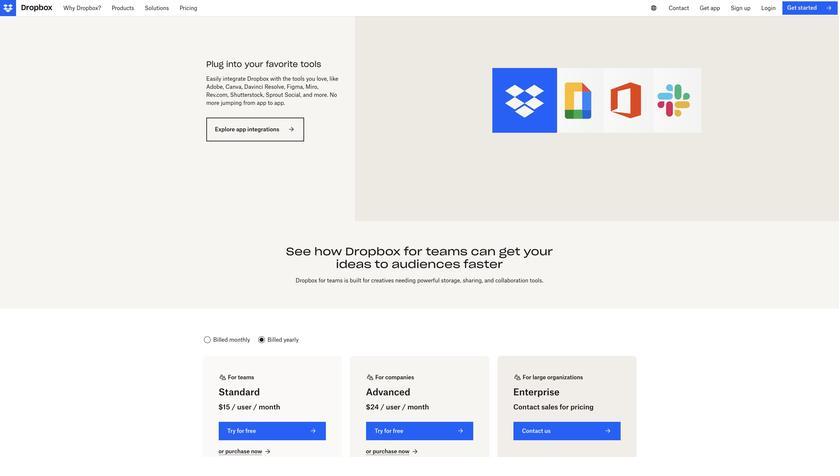 Task type: locate. For each thing, give the bounding box(es) containing it.
app inside popup button
[[711, 5, 721, 11]]

app for get app
[[711, 5, 721, 11]]

0 vertical spatial app
[[711, 5, 721, 11]]

or purchase now for advanced
[[366, 448, 410, 455]]

2 month from the left
[[408, 403, 429, 411]]

1 horizontal spatial your
[[524, 245, 553, 258]]

month
[[259, 403, 280, 411], [408, 403, 429, 411]]

free down $24 / user / month
[[393, 428, 404, 434]]

to inside easily integrate dropbox with the tools you love, like adobe, canva, davinci resolve, figma, miro, rev.com, shutterstock, sprout social, and more. no more jumping from app to app.
[[268, 99, 273, 106]]

for left is
[[319, 277, 326, 284]]

1 vertical spatial contact
[[514, 403, 540, 411]]

2 vertical spatial dropbox
[[296, 277, 317, 284]]

try for free down $24 / user / month
[[375, 428, 404, 434]]

solutions button
[[140, 0, 174, 16]]

0 horizontal spatial purchase
[[226, 448, 250, 455]]

or
[[219, 448, 224, 455], [366, 448, 372, 455]]

app
[[711, 5, 721, 11], [257, 99, 267, 106], [236, 126, 246, 133]]

1 now from the left
[[251, 448, 262, 455]]

/ down standard
[[253, 403, 257, 411]]

1 vertical spatial to
[[375, 258, 389, 271]]

contact us link
[[514, 422, 621, 440]]

billed yearly
[[268, 337, 299, 343]]

0 horizontal spatial to
[[268, 99, 273, 106]]

app left sign
[[711, 5, 721, 11]]

contact left get app
[[669, 5, 690, 11]]

get for get app
[[700, 5, 710, 11]]

1 horizontal spatial purchase
[[373, 448, 397, 455]]

for up advanced
[[376, 374, 384, 381]]

1 user from the left
[[237, 403, 252, 411]]

1 horizontal spatial to
[[375, 258, 389, 271]]

0 horizontal spatial teams
[[238, 374, 254, 381]]

1 horizontal spatial teams
[[327, 277, 343, 284]]

$15
[[219, 403, 230, 411]]

tools inside easily integrate dropbox with the tools you love, like adobe, canva, davinci resolve, figma, miro, rev.com, shutterstock, sprout social, and more. no more jumping from app to app.
[[293, 75, 305, 82]]

0 horizontal spatial or purchase now
[[219, 448, 262, 455]]

0 vertical spatial your
[[245, 59, 264, 69]]

app right the explore on the top left of the page
[[236, 126, 246, 133]]

2 horizontal spatial app
[[711, 5, 721, 11]]

try for free
[[227, 428, 256, 434], [375, 428, 404, 434]]

creatives
[[371, 277, 394, 284]]

try for free link down $24 / user / month
[[366, 422, 474, 440]]

your right into
[[245, 59, 264, 69]]

and inside easily integrate dropbox with the tools you love, like adobe, canva, davinci resolve, figma, miro, rev.com, shutterstock, sprout social, and more. no more jumping from app to app.
[[303, 91, 313, 98]]

why dropbox? button
[[58, 0, 106, 16]]

contact inside dropdown button
[[669, 5, 690, 11]]

0 horizontal spatial app
[[236, 126, 246, 133]]

user down advanced
[[386, 403, 401, 411]]

2 vertical spatial contact
[[522, 428, 544, 434]]

1 vertical spatial your
[[524, 245, 553, 258]]

contact
[[669, 5, 690, 11], [514, 403, 540, 411], [522, 428, 544, 434]]

dropbox up creatives
[[346, 245, 401, 258]]

more.
[[314, 91, 329, 98]]

try for free link down $15 / user / month
[[219, 422, 326, 440]]

dropbox for teams is built for creatives needing powerful storage, sharing, and collaboration tools.
[[296, 277, 544, 284]]

app inside easily integrate dropbox with the tools you love, like adobe, canva, davinci resolve, figma, miro, rev.com, shutterstock, sprout social, and more. no more jumping from app to app.
[[257, 99, 267, 106]]

0 horizontal spatial dropbox
[[247, 75, 269, 82]]

billed left monthly
[[213, 337, 228, 343]]

4 / from the left
[[402, 403, 406, 411]]

try for free link
[[219, 422, 326, 440], [366, 422, 474, 440]]

to up creatives
[[375, 258, 389, 271]]

1 horizontal spatial or purchase now link
[[366, 448, 419, 456]]

1 try from the left
[[227, 428, 236, 434]]

2 try for free link from the left
[[366, 422, 474, 440]]

for down $24 / user / month
[[385, 428, 392, 434]]

get
[[499, 245, 521, 258]]

try for free for advanced
[[375, 428, 404, 434]]

/ right the $24
[[381, 403, 385, 411]]

1 horizontal spatial or purchase now
[[366, 448, 410, 455]]

1 horizontal spatial try
[[375, 428, 383, 434]]

1 horizontal spatial try for free
[[375, 428, 404, 434]]

social,
[[285, 91, 302, 98]]

1 or purchase now from the left
[[219, 448, 262, 455]]

1 horizontal spatial billed
[[268, 337, 282, 343]]

2 now from the left
[[399, 448, 410, 455]]

0 horizontal spatial try
[[227, 428, 236, 434]]

dropbox inside see how dropbox for teams can get your ideas to audiences faster
[[346, 245, 401, 258]]

/
[[232, 403, 236, 411], [253, 403, 257, 411], [381, 403, 385, 411], [402, 403, 406, 411]]

teams up storage,
[[426, 245, 468, 258]]

1 horizontal spatial for
[[376, 374, 384, 381]]

billed left yearly
[[268, 337, 282, 343]]

2 try from the left
[[375, 428, 383, 434]]

pricing
[[571, 403, 594, 411]]

dropbox for audiences
[[346, 245, 401, 258]]

teams left is
[[327, 277, 343, 284]]

1 billed from the left
[[213, 337, 228, 343]]

your
[[245, 59, 264, 69], [524, 245, 553, 258]]

1 for from the left
[[228, 374, 237, 381]]

1 vertical spatial dropbox
[[346, 245, 401, 258]]

app right the from at the top
[[257, 99, 267, 106]]

0 horizontal spatial for
[[228, 374, 237, 381]]

free down $15 / user / month
[[246, 428, 256, 434]]

for up dropbox for teams is built for creatives needing powerful storage, sharing, and collaboration tools.
[[404, 245, 423, 258]]

app.
[[274, 99, 285, 106]]

2 or from the left
[[366, 448, 372, 455]]

user for standard
[[237, 403, 252, 411]]

teams inside see how dropbox for teams can get your ideas to audiences faster
[[426, 245, 468, 258]]

2 or purchase now from the left
[[366, 448, 410, 455]]

try
[[227, 428, 236, 434], [375, 428, 383, 434]]

to
[[268, 99, 273, 106], [375, 258, 389, 271]]

powerful
[[418, 277, 440, 284]]

sharing,
[[463, 277, 483, 284]]

now
[[251, 448, 262, 455], [399, 448, 410, 455]]

dropbox
[[247, 75, 269, 82], [346, 245, 401, 258], [296, 277, 317, 284]]

or purchase now link for standard
[[219, 448, 272, 456]]

for inside see how dropbox for teams can get your ideas to audiences faster
[[404, 245, 423, 258]]

None radio
[[203, 335, 252, 345]]

to down sprout
[[268, 99, 273, 106]]

0 horizontal spatial try for free
[[227, 428, 256, 434]]

for for enterprise
[[523, 374, 532, 381]]

0 horizontal spatial or
[[219, 448, 224, 455]]

large
[[533, 374, 546, 381]]

1 horizontal spatial try for free link
[[366, 422, 474, 440]]

easily
[[206, 75, 221, 82]]

0 horizontal spatial and
[[303, 91, 313, 98]]

contact down enterprise
[[514, 403, 540, 411]]

0 horizontal spatial billed
[[213, 337, 228, 343]]

1 month from the left
[[259, 403, 280, 411]]

teams
[[426, 245, 468, 258], [327, 277, 343, 284], [238, 374, 254, 381]]

0 vertical spatial teams
[[426, 245, 468, 258]]

sprout
[[266, 91, 283, 98]]

contact us
[[522, 428, 551, 434]]

for left large
[[523, 374, 532, 381]]

try for free link for advanced
[[366, 422, 474, 440]]

and right sharing,
[[485, 277, 494, 284]]

1 horizontal spatial and
[[485, 277, 494, 284]]

tools up you
[[301, 59, 321, 69]]

get right the contact dropdown button
[[700, 5, 710, 11]]

user for advanced
[[386, 403, 401, 411]]

free for advanced
[[393, 428, 404, 434]]

1 horizontal spatial app
[[257, 99, 267, 106]]

2 / from the left
[[253, 403, 257, 411]]

2 horizontal spatial for
[[523, 374, 532, 381]]

for for standard
[[228, 374, 237, 381]]

0 vertical spatial to
[[268, 99, 273, 106]]

0 vertical spatial and
[[303, 91, 313, 98]]

2 horizontal spatial teams
[[426, 245, 468, 258]]

try down $15
[[227, 428, 236, 434]]

free for standard
[[246, 428, 256, 434]]

2 try for free from the left
[[375, 428, 404, 434]]

or purchase now link
[[219, 448, 272, 456], [366, 448, 419, 456]]

get
[[788, 4, 797, 11], [700, 5, 710, 11]]

contact for contact
[[669, 5, 690, 11]]

2 for from the left
[[376, 374, 384, 381]]

dropbox up davinci
[[247, 75, 269, 82]]

enterprise
[[514, 387, 560, 398]]

None radio
[[257, 335, 300, 345]]

how
[[315, 245, 342, 258]]

1 horizontal spatial free
[[393, 428, 404, 434]]

pricing link
[[174, 0, 203, 16]]

1 horizontal spatial user
[[386, 403, 401, 411]]

user down standard
[[237, 403, 252, 411]]

miro,
[[306, 83, 319, 90]]

1 / from the left
[[232, 403, 236, 411]]

1 vertical spatial teams
[[327, 277, 343, 284]]

get left the 'started'
[[788, 4, 797, 11]]

faster
[[464, 258, 504, 271]]

0 vertical spatial contact
[[669, 5, 690, 11]]

dropbox logo next to the google editors logo, the microsoft office logo, and the slack logo image
[[371, 0, 824, 205]]

1 try for free from the left
[[227, 428, 256, 434]]

2 user from the left
[[386, 403, 401, 411]]

tools up figma,
[[293, 75, 305, 82]]

1 or from the left
[[219, 448, 224, 455]]

0 horizontal spatial try for free link
[[219, 422, 326, 440]]

billed
[[213, 337, 228, 343], [268, 337, 282, 343]]

1 horizontal spatial get
[[788, 4, 797, 11]]

your right get
[[524, 245, 553, 258]]

1 horizontal spatial now
[[399, 448, 410, 455]]

/ right $15
[[232, 403, 236, 411]]

tools
[[301, 59, 321, 69], [293, 75, 305, 82]]

see
[[286, 245, 311, 258]]

and down miro,
[[303, 91, 313, 98]]

for companies
[[376, 374, 414, 381]]

2 vertical spatial teams
[[238, 374, 254, 381]]

0 horizontal spatial or purchase now link
[[219, 448, 272, 456]]

/ down advanced
[[402, 403, 406, 411]]

dropbox down 'see' at the bottom of page
[[296, 277, 317, 284]]

2 vertical spatial app
[[236, 126, 246, 133]]

dropbox inside easily integrate dropbox with the tools you love, like adobe, canva, davinci resolve, figma, miro, rev.com, shutterstock, sprout social, and more. no more jumping from app to app.
[[247, 75, 269, 82]]

companies
[[386, 374, 414, 381]]

easily integrate dropbox with the tools you love, like adobe, canva, davinci resolve, figma, miro, rev.com, shutterstock, sprout social, and more. no more jumping from app to app.
[[206, 75, 339, 106]]

1 vertical spatial and
[[485, 277, 494, 284]]

2 free from the left
[[393, 428, 404, 434]]

or purchase now
[[219, 448, 262, 455], [366, 448, 410, 455]]

0 horizontal spatial month
[[259, 403, 280, 411]]

sign up
[[731, 5, 751, 11]]

0 horizontal spatial get
[[700, 5, 710, 11]]

or for advanced
[[366, 448, 372, 455]]

0 horizontal spatial user
[[237, 403, 252, 411]]

for down $15 / user / month
[[237, 428, 244, 434]]

2 billed from the left
[[268, 337, 282, 343]]

tools.
[[530, 277, 544, 284]]

month for advanced
[[408, 403, 429, 411]]

adobe,
[[206, 83, 224, 90]]

teams up standard
[[238, 374, 254, 381]]

explore app integrations
[[215, 126, 280, 133]]

purchase for standard
[[226, 448, 250, 455]]

for up standard
[[228, 374, 237, 381]]

1 horizontal spatial or
[[366, 448, 372, 455]]

free
[[246, 428, 256, 434], [393, 428, 404, 434]]

or purchase now for standard
[[219, 448, 262, 455]]

2 horizontal spatial dropbox
[[346, 245, 401, 258]]

get inside popup button
[[700, 5, 710, 11]]

contact for contact sales for pricing
[[514, 403, 540, 411]]

2 purchase from the left
[[373, 448, 397, 455]]

1 purchase from the left
[[226, 448, 250, 455]]

3 for from the left
[[523, 374, 532, 381]]

$15 / user / month
[[219, 403, 280, 411]]

purchase
[[226, 448, 250, 455], [373, 448, 397, 455]]

0 vertical spatial dropbox
[[247, 75, 269, 82]]

1 horizontal spatial month
[[408, 403, 429, 411]]

no
[[330, 91, 337, 98]]

1 vertical spatial tools
[[293, 75, 305, 82]]

0 horizontal spatial now
[[251, 448, 262, 455]]

for for advanced
[[376, 374, 384, 381]]

1 free from the left
[[246, 428, 256, 434]]

2 or purchase now link from the left
[[366, 448, 419, 456]]

explore
[[215, 126, 235, 133]]

1 try for free link from the left
[[219, 422, 326, 440]]

0 horizontal spatial free
[[246, 428, 256, 434]]

try down the $24
[[375, 428, 383, 434]]

contact left us
[[522, 428, 544, 434]]

plug
[[206, 59, 224, 69]]

1 or purchase now link from the left
[[219, 448, 272, 456]]

1 vertical spatial app
[[257, 99, 267, 106]]

try for free down $15 / user / month
[[227, 428, 256, 434]]



Task type: describe. For each thing, give the bounding box(es) containing it.
billed for billed monthly
[[213, 337, 228, 343]]

the
[[283, 75, 291, 82]]

you
[[306, 75, 315, 82]]

canva,
[[226, 83, 243, 90]]

sign
[[731, 5, 743, 11]]

$24 / user / month
[[366, 403, 429, 411]]

yearly
[[284, 337, 299, 343]]

explore app integrations link
[[206, 118, 304, 141]]

contact button
[[664, 0, 695, 16]]

dropbox for canva,
[[247, 75, 269, 82]]

shutterstock,
[[230, 91, 264, 98]]

monthly
[[229, 337, 250, 343]]

collaboration
[[496, 277, 529, 284]]

with
[[270, 75, 282, 82]]

or purchase now link for advanced
[[366, 448, 419, 456]]

try for free for standard
[[227, 428, 256, 434]]

like
[[330, 75, 339, 82]]

for teams
[[228, 374, 254, 381]]

get started link
[[783, 1, 838, 15]]

jumping
[[221, 99, 242, 106]]

app for explore app integrations
[[236, 126, 246, 133]]

get app
[[700, 5, 721, 11]]

products button
[[106, 0, 140, 16]]

or for standard
[[219, 448, 224, 455]]

favorite
[[266, 59, 298, 69]]

advanced
[[366, 387, 411, 398]]

love,
[[317, 75, 328, 82]]

0 vertical spatial tools
[[301, 59, 321, 69]]

storage,
[[442, 277, 462, 284]]

now for standard
[[251, 448, 262, 455]]

billed for billed yearly
[[268, 337, 282, 343]]

rev.com,
[[206, 91, 229, 98]]

integrations
[[248, 126, 280, 133]]

for right sales
[[560, 403, 569, 411]]

to inside see how dropbox for teams can get your ideas to audiences faster
[[375, 258, 389, 271]]

why dropbox?
[[63, 5, 101, 11]]

billed monthly
[[213, 337, 250, 343]]

dropbox?
[[77, 5, 101, 11]]

us
[[545, 428, 551, 434]]

for right 'built'
[[363, 277, 370, 284]]

contact for contact us
[[522, 428, 544, 434]]

get app button
[[695, 0, 726, 16]]

products
[[112, 5, 134, 11]]

started
[[799, 4, 818, 11]]

try for free link for standard
[[219, 422, 326, 440]]

can
[[471, 245, 496, 258]]

now for advanced
[[399, 448, 410, 455]]

see how dropbox for teams can get your ideas to audiences faster
[[286, 245, 553, 271]]

davinci
[[244, 83, 263, 90]]

your inside see how dropbox for teams can get your ideas to audiences faster
[[524, 245, 553, 258]]

is
[[344, 277, 349, 284]]

standard
[[219, 387, 260, 398]]

from
[[244, 99, 256, 106]]

try for advanced
[[375, 428, 383, 434]]

resolve,
[[265, 83, 286, 90]]

get for get started
[[788, 4, 797, 11]]

0 horizontal spatial your
[[245, 59, 264, 69]]

$24
[[366, 403, 379, 411]]

organizations
[[548, 374, 584, 381]]

sales
[[542, 403, 559, 411]]

more
[[206, 99, 220, 106]]

sign up link
[[726, 0, 757, 16]]

login
[[762, 5, 776, 11]]

plug into your favorite tools
[[206, 59, 321, 69]]

why
[[63, 5, 75, 11]]

needing
[[396, 277, 416, 284]]

1 horizontal spatial dropbox
[[296, 277, 317, 284]]

try for standard
[[227, 428, 236, 434]]

up
[[745, 5, 751, 11]]

contact sales for pricing
[[514, 403, 594, 411]]

get started
[[788, 4, 818, 11]]

into
[[226, 59, 242, 69]]

built
[[350, 277, 362, 284]]

integrate
[[223, 75, 246, 82]]

3 / from the left
[[381, 403, 385, 411]]

pricing
[[180, 5, 197, 11]]

login link
[[757, 0, 782, 16]]

ideas
[[336, 258, 372, 271]]

figma,
[[287, 83, 304, 90]]

for large organizations
[[523, 374, 584, 381]]

audiences
[[392, 258, 461, 271]]

solutions
[[145, 5, 169, 11]]

purchase for advanced
[[373, 448, 397, 455]]

month for standard
[[259, 403, 280, 411]]



Task type: vqa. For each thing, say whether or not it's contained in the screenshot.
Dropbox corresponding to Canva,
yes



